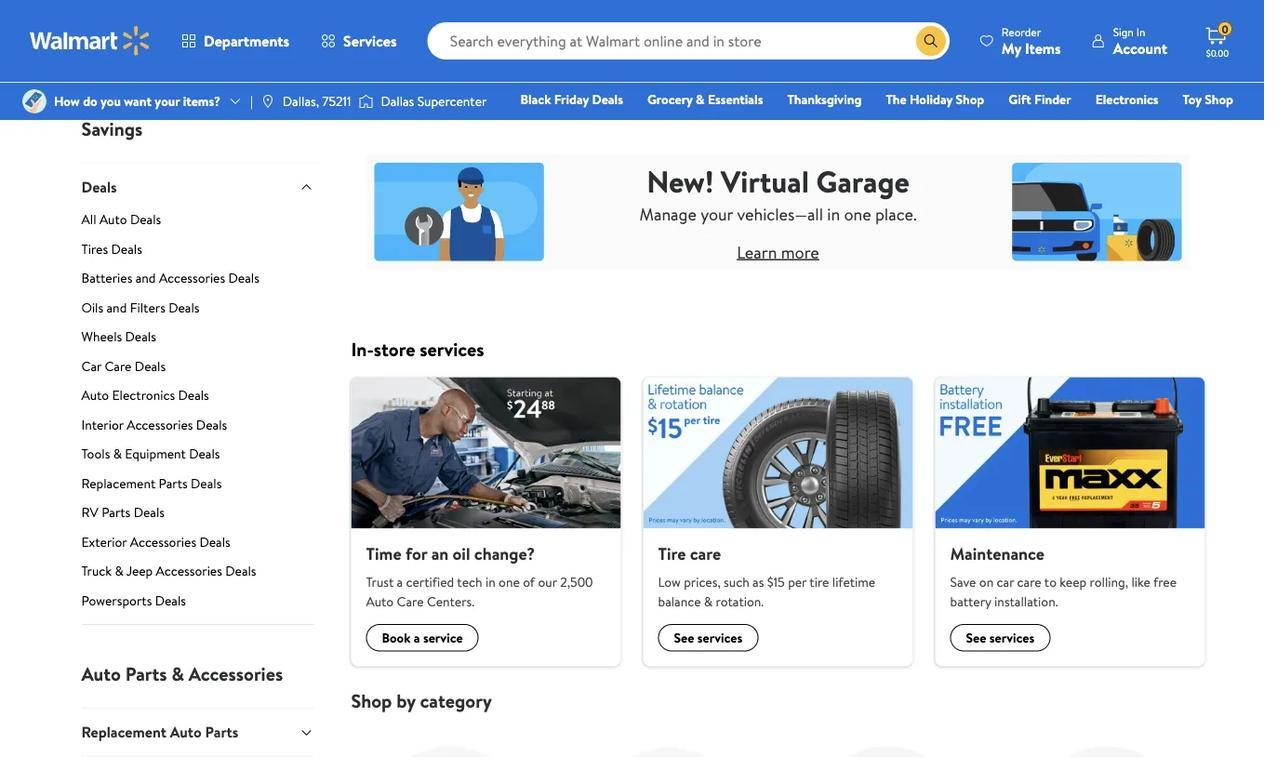 Task type: locate. For each thing, give the bounding box(es) containing it.
learn more link
[[737, 241, 820, 264]]

all auto deals
[[81, 210, 161, 229]]

deals down truck & jeep accessories deals
[[155, 592, 186, 610]]

replacement inside replacement parts deals link
[[81, 474, 156, 492]]

1 vertical spatial your
[[701, 202, 733, 226]]

friday
[[554, 90, 589, 108]]

see services down balance
[[674, 629, 743, 648]]

2 list from the top
[[340, 713, 1217, 758]]

services for maintenance
[[990, 629, 1035, 648]]

rv
[[81, 504, 98, 522]]

deals down rv parts deals link
[[200, 533, 231, 551]]

search icon image
[[924, 34, 939, 48]]

 image
[[359, 92, 374, 111]]

deals inside the tires deals link
[[111, 240, 142, 258]]

0 horizontal spatial in
[[486, 573, 496, 591]]

shop right toy
[[1205, 90, 1234, 108]]

debit
[[1123, 116, 1154, 134]]

deals down interior accessories deals link
[[189, 445, 220, 463]]

shop
[[956, 90, 985, 108], [1205, 90, 1234, 108], [351, 688, 392, 714]]

batteries
[[81, 269, 133, 287]]

parts down equipment
[[159, 474, 188, 492]]

parts up "replacement auto parts"
[[125, 661, 167, 687]]

deals up tires deals
[[130, 210, 161, 229]]

truck
[[81, 562, 112, 580]]

see services inside tire care list item
[[674, 629, 743, 648]]

tools & equipment deals link
[[81, 445, 314, 471]]

1 vertical spatial in
[[486, 573, 496, 591]]

shop up fashion link
[[956, 90, 985, 108]]

list
[[340, 378, 1217, 667], [340, 713, 1217, 758]]

deals inside the all auto deals link
[[130, 210, 161, 229]]

a right book
[[414, 629, 420, 648]]

in inside new! virtual garage manage your vehicles—all in one place.
[[828, 202, 841, 226]]

for
[[406, 543, 427, 566]]

1 horizontal spatial care
[[1018, 573, 1042, 591]]

1 horizontal spatial see
[[967, 629, 987, 648]]

carousel controls navigation
[[473, 57, 792, 80]]

parts
[[159, 474, 188, 492], [102, 504, 131, 522], [125, 661, 167, 687], [205, 722, 239, 743]]

& right grocery
[[696, 90, 705, 108]]

2 see from the left
[[967, 629, 987, 648]]

low
[[658, 573, 681, 591]]

services inside tire care list item
[[698, 629, 743, 648]]

0 horizontal spatial shop
[[351, 688, 392, 714]]

want
[[124, 92, 152, 110]]

1 see services from the left
[[674, 629, 743, 648]]

1 vertical spatial and
[[107, 298, 127, 317]]

auto down trust
[[366, 593, 394, 611]]

 image
[[22, 89, 47, 114], [260, 94, 275, 109]]

care down certified
[[397, 593, 424, 611]]

0 horizontal spatial care
[[690, 543, 721, 566]]

deals inside batteries and accessories deals link
[[229, 269, 260, 287]]

1 vertical spatial replacement
[[81, 722, 167, 743]]

& right tools
[[113, 445, 122, 463]]

1 horizontal spatial see services
[[967, 629, 1035, 648]]

1 horizontal spatial  image
[[260, 94, 275, 109]]

 image right |
[[260, 94, 275, 109]]

the holiday shop
[[886, 90, 985, 108]]

care up the prices,
[[690, 543, 721, 566]]

electronics up interior accessories deals
[[112, 386, 175, 405]]

& left jeep
[[115, 562, 124, 580]]

such
[[724, 573, 750, 591]]

deals up auto electronics deals
[[135, 357, 166, 375]]

0 horizontal spatial see
[[674, 629, 695, 648]]

tires deals
[[81, 240, 142, 258]]

0 vertical spatial your
[[155, 92, 180, 110]]

wheels deals
[[81, 328, 156, 346]]

deals inside the wheels deals link
[[125, 328, 156, 346]]

$15
[[768, 573, 785, 591]]

accessories up equipment
[[127, 416, 193, 434]]

 image for how do you want your items?
[[22, 89, 47, 114]]

deals right "friday"
[[592, 90, 624, 108]]

deals inside exterior accessories deals link
[[200, 533, 231, 551]]

black friday deals link
[[512, 89, 632, 109]]

replacement up 'rv parts deals'
[[81, 474, 156, 492]]

1 horizontal spatial in
[[828, 202, 841, 226]]

one debit link
[[1083, 115, 1163, 135]]

replacement down auto parts & accessories at the left of page
[[81, 722, 167, 743]]

garage
[[817, 161, 910, 202]]

fashion link
[[944, 115, 1004, 135]]

deals button
[[81, 163, 314, 210]]

2,500
[[560, 573, 593, 591]]

and inside oils and filters deals link
[[107, 298, 127, 317]]

deals down the tires deals link
[[229, 269, 260, 287]]

exterior
[[81, 533, 127, 551]]

2 horizontal spatial services
[[990, 629, 1035, 648]]

tire
[[658, 543, 686, 566]]

a right trust
[[397, 573, 403, 591]]

deals down oils and filters deals
[[125, 328, 156, 346]]

one left the place. at the right top
[[845, 202, 872, 226]]

in right vehicles—all on the right
[[828, 202, 841, 226]]

0 horizontal spatial and
[[107, 298, 127, 317]]

one inside time for an oil change? trust a certified tech in one of our 2,500 auto care centers.
[[499, 573, 520, 591]]

items?
[[183, 92, 221, 110]]

the
[[886, 90, 907, 108]]

services
[[420, 337, 484, 363], [698, 629, 743, 648], [990, 629, 1035, 648]]

see services down the installation.
[[967, 629, 1035, 648]]

departments
[[204, 31, 290, 51]]

0 horizontal spatial one
[[499, 573, 520, 591]]

see down battery
[[967, 629, 987, 648]]

parts inside replacement parts deals link
[[159, 474, 188, 492]]

Search search field
[[428, 22, 950, 60]]

1 horizontal spatial a
[[414, 629, 420, 648]]

0 vertical spatial one
[[845, 202, 872, 226]]

1 horizontal spatial care
[[397, 593, 424, 611]]

2 see services from the left
[[967, 629, 1035, 648]]

auto parts & accessories
[[81, 661, 283, 687]]

maintenance save on car care to keep rolling, like free battery installation.
[[951, 543, 1177, 611]]

0 vertical spatial care
[[105, 357, 132, 375]]

0 horizontal spatial  image
[[22, 89, 47, 114]]

1 horizontal spatial your
[[701, 202, 733, 226]]

0 horizontal spatial your
[[155, 92, 180, 110]]

shop inside 'toy shop home'
[[1205, 90, 1234, 108]]

1 vertical spatial care
[[1018, 573, 1042, 591]]

parts right rv at the bottom left of the page
[[102, 504, 131, 522]]

deals inside deals dropdown button
[[81, 177, 117, 197]]

sign in account
[[1114, 24, 1168, 58]]

1 vertical spatial care
[[397, 593, 424, 611]]

1 horizontal spatial and
[[136, 269, 156, 287]]

dallas,
[[283, 92, 319, 110]]

deals down tools & equipment deals link
[[191, 474, 222, 492]]

0 vertical spatial and
[[136, 269, 156, 287]]

walmart+ link
[[1170, 115, 1242, 135]]

service
[[423, 629, 463, 648]]

0 horizontal spatial services
[[420, 337, 484, 363]]

0 vertical spatial electronics
[[1096, 90, 1159, 108]]

care up the installation.
[[1018, 573, 1042, 591]]

free
[[1154, 573, 1177, 591]]

& for equipment
[[113, 445, 122, 463]]

care inside maintenance save on car care to keep rolling, like free battery installation.
[[1018, 573, 1042, 591]]

list containing time for an oil change?
[[340, 378, 1217, 667]]

gift
[[1009, 90, 1032, 108]]

one left of
[[499, 573, 520, 591]]

home
[[894, 116, 928, 134]]

& for essentials
[[696, 90, 705, 108]]

store
[[374, 337, 416, 363]]

2 horizontal spatial shop
[[1205, 90, 1234, 108]]

your right the want
[[155, 92, 180, 110]]

deals down batteries and accessories deals link
[[169, 298, 200, 317]]

1 list from the top
[[340, 378, 1217, 667]]

1 horizontal spatial shop
[[956, 90, 985, 108]]

replacement inside replacement auto parts dropdown button
[[81, 722, 167, 743]]

essentials
[[708, 90, 764, 108]]

finder
[[1035, 90, 1072, 108]]

0 horizontal spatial a
[[397, 573, 403, 591]]

electronics up one debit
[[1096, 90, 1159, 108]]

0 vertical spatial care
[[690, 543, 721, 566]]

0 vertical spatial a
[[397, 573, 403, 591]]

exterior accessories deals
[[81, 533, 231, 551]]

0 vertical spatial list
[[340, 378, 1217, 667]]

in right the tech
[[486, 573, 496, 591]]

see down balance
[[674, 629, 695, 648]]

& down the prices,
[[704, 593, 713, 611]]

replacement parts deals
[[81, 474, 222, 492]]

and for oils
[[107, 298, 127, 317]]

do
[[83, 92, 97, 110]]

services inside maintenance list item
[[990, 629, 1035, 648]]

tools & equipment deals
[[81, 445, 220, 463]]

1 horizontal spatial one
[[845, 202, 872, 226]]

dallas
[[381, 92, 414, 110]]

see inside tire care list item
[[674, 629, 695, 648]]

2 replacement from the top
[[81, 722, 167, 743]]

tech
[[457, 573, 483, 591]]

like
[[1132, 573, 1151, 591]]

|
[[250, 92, 253, 110]]

0 horizontal spatial electronics
[[112, 386, 175, 405]]

and for batteries
[[136, 269, 156, 287]]

see inside maintenance list item
[[967, 629, 987, 648]]

account
[[1114, 38, 1168, 58]]

see
[[674, 629, 695, 648], [967, 629, 987, 648]]

supercenter
[[418, 92, 487, 110]]

shop left 'by'
[[351, 688, 392, 714]]

grocery
[[648, 90, 693, 108]]

interior accessories deals link
[[81, 416, 314, 441]]

 image left how
[[22, 89, 47, 114]]

tire care list item
[[632, 378, 925, 667]]

in
[[1137, 24, 1146, 40]]

electronics link
[[1088, 89, 1168, 109]]

a inside time for an oil change? trust a certified tech in one of our 2,500 auto care centers.
[[397, 573, 403, 591]]

auto down auto parts & accessories at the left of page
[[170, 722, 202, 743]]

& for jeep
[[115, 562, 124, 580]]

0 vertical spatial in
[[828, 202, 841, 226]]

1 horizontal spatial services
[[698, 629, 743, 648]]

and up filters at left top
[[136, 269, 156, 287]]

accessories up replacement auto parts dropdown button
[[189, 661, 283, 687]]

on
[[980, 573, 994, 591]]

one debit
[[1091, 116, 1154, 134]]

one
[[845, 202, 872, 226], [499, 573, 520, 591]]

parts inside rv parts deals link
[[102, 504, 131, 522]]

powersports deals
[[81, 592, 186, 610]]

1 vertical spatial list
[[340, 713, 1217, 758]]

you
[[101, 92, 121, 110]]

auto inside time for an oil change? trust a certified tech in one of our 2,500 auto care centers.
[[366, 593, 394, 611]]

care right car
[[105, 357, 132, 375]]

installation.
[[995, 593, 1059, 611]]

in-
[[351, 337, 374, 363]]

services down the installation.
[[990, 629, 1035, 648]]

your right 'manage'
[[701, 202, 733, 226]]

0 horizontal spatial see services
[[674, 629, 743, 648]]

deals down auto electronics deals link
[[196, 416, 227, 434]]

1 see from the left
[[674, 629, 695, 648]]

accessories down exterior accessories deals link
[[156, 562, 222, 580]]

deals down replacement parts deals
[[134, 504, 165, 522]]

your inside new! virtual garage manage your vehicles—all in one place.
[[701, 202, 733, 226]]

services right store
[[420, 337, 484, 363]]

and inside batteries and accessories deals link
[[136, 269, 156, 287]]

see services inside maintenance list item
[[967, 629, 1035, 648]]

deals up all
[[81, 177, 117, 197]]

deals down exterior accessories deals link
[[225, 562, 256, 580]]

see services
[[674, 629, 743, 648], [967, 629, 1035, 648]]

and
[[136, 269, 156, 287], [107, 298, 127, 317]]

learn more
[[737, 241, 820, 264]]

deals down all auto deals
[[111, 240, 142, 258]]

and right 'oils' at top
[[107, 298, 127, 317]]

1 vertical spatial one
[[499, 573, 520, 591]]

how
[[54, 92, 80, 110]]

trust
[[366, 573, 394, 591]]

gift finder
[[1009, 90, 1072, 108]]

dallas supercenter
[[381, 92, 487, 110]]

place.
[[876, 202, 917, 226]]

your for virtual
[[701, 202, 733, 226]]

auto electronics deals link
[[81, 386, 314, 412]]

an
[[431, 543, 449, 566]]

see for save
[[967, 629, 987, 648]]

parts down auto parts & accessories at the left of page
[[205, 722, 239, 743]]

batteries and accessories deals
[[81, 269, 260, 287]]

0 vertical spatial replacement
[[81, 474, 156, 492]]

see services for care
[[674, 629, 743, 648]]

deals down car care deals link
[[178, 386, 209, 405]]

1 replacement from the top
[[81, 474, 156, 492]]

 image for dallas, 75211
[[260, 94, 275, 109]]

services down rotation.
[[698, 629, 743, 648]]

auto down powersports
[[81, 661, 121, 687]]



Task type: vqa. For each thing, say whether or not it's contained in the screenshot.
in inside the New! Virtual Garage Manage your vehicles—all in one place.
yes



Task type: describe. For each thing, give the bounding box(es) containing it.
1 horizontal spatial electronics
[[1096, 90, 1159, 108]]

keep
[[1060, 573, 1087, 591]]

my
[[1002, 38, 1022, 58]]

thanksgiving link
[[779, 89, 871, 109]]

replacement parts deals link
[[81, 474, 314, 500]]

prices,
[[684, 573, 721, 591]]

walmart+
[[1179, 116, 1234, 134]]

toy shop home
[[894, 90, 1234, 134]]

deals inside replacement parts deals link
[[191, 474, 222, 492]]

truck & jeep accessories deals link
[[81, 562, 314, 588]]

equipment
[[125, 445, 186, 463]]

maintenance list item
[[925, 378, 1217, 667]]

book
[[382, 629, 411, 648]]

car care deals
[[81, 357, 166, 375]]

learn
[[737, 241, 778, 264]]

see services for save
[[967, 629, 1035, 648]]

list for in-store services
[[340, 378, 1217, 667]]

list for shop by category
[[340, 713, 1217, 758]]

vehicles—all
[[737, 202, 824, 226]]

services button
[[305, 19, 413, 63]]

save
[[951, 573, 977, 591]]

shop inside the holiday shop link
[[956, 90, 985, 108]]

1 vertical spatial electronics
[[112, 386, 175, 405]]

oils and filters deals link
[[81, 298, 314, 324]]

car
[[81, 357, 102, 375]]

auto inside dropdown button
[[170, 722, 202, 743]]

deals inside car care deals link
[[135, 357, 166, 375]]

of
[[523, 573, 535, 591]]

0 horizontal spatial care
[[105, 357, 132, 375]]

certified
[[406, 573, 454, 591]]

auto right all
[[99, 210, 127, 229]]

parts for auto
[[125, 661, 167, 687]]

parts inside replacement auto parts dropdown button
[[205, 722, 239, 743]]

to
[[1045, 573, 1057, 591]]

sign
[[1114, 24, 1134, 40]]

replacement for replacement auto parts
[[81, 722, 167, 743]]

centers.
[[427, 593, 475, 611]]

parts for rv
[[102, 504, 131, 522]]

auto down car
[[81, 386, 109, 405]]

in inside time for an oil change? trust a certified tech in one of our 2,500 auto care centers.
[[486, 573, 496, 591]]

deals inside tools & equipment deals link
[[189, 445, 220, 463]]

battery
[[951, 593, 992, 611]]

replacement auto parts button
[[81, 708, 314, 756]]

gift finder link
[[1001, 89, 1080, 109]]

grocery & essentials link
[[639, 89, 772, 109]]

book a service
[[382, 629, 463, 648]]

exterior accessories deals link
[[81, 533, 314, 559]]

see for care
[[674, 629, 695, 648]]

rv parts deals
[[81, 504, 165, 522]]

registry link
[[1011, 115, 1076, 135]]

replacement auto parts
[[81, 722, 239, 743]]

$0.00
[[1207, 47, 1230, 59]]

black friday deals
[[521, 90, 624, 108]]

rolling,
[[1090, 573, 1129, 591]]

category
[[420, 688, 492, 714]]

tire care low prices, such as $15 per tire lifetime balance & rotation.
[[658, 543, 876, 611]]

as
[[753, 573, 764, 591]]

one
[[1091, 116, 1119, 134]]

interior
[[81, 416, 124, 434]]

all
[[81, 210, 96, 229]]

interior accessories deals
[[81, 416, 227, 434]]

Walmart Site-Wide search field
[[428, 22, 950, 60]]

per
[[788, 573, 807, 591]]

new! virtual garage manage your vehicles—all in one place.
[[640, 161, 917, 226]]

walmart image
[[30, 26, 151, 56]]

powersports
[[81, 592, 152, 610]]

1 vertical spatial a
[[414, 629, 420, 648]]

parts for replacement
[[159, 474, 188, 492]]

deals inside oils and filters deals link
[[169, 298, 200, 317]]

deals inside truck & jeep accessories deals link
[[225, 562, 256, 580]]

wheels
[[81, 328, 122, 346]]

new! my garage. manage your vehicles—all in one place.. learn more.�� image
[[366, 132, 1191, 292]]

oil
[[453, 543, 470, 566]]

deals inside rv parts deals link
[[134, 504, 165, 522]]

accessories up truck & jeep accessories deals
[[130, 533, 196, 551]]

how do you want your items?
[[54, 92, 221, 110]]

the holiday shop link
[[878, 89, 993, 109]]

deals inside auto electronics deals link
[[178, 386, 209, 405]]

time for an oil change? list item
[[340, 378, 632, 667]]

car care deals link
[[81, 357, 314, 383]]

deals inside black friday deals link
[[592, 90, 624, 108]]

accessories down the tires deals link
[[159, 269, 225, 287]]

your for do
[[155, 92, 180, 110]]

in-store services
[[351, 337, 484, 363]]

black
[[521, 90, 551, 108]]

auto electronics deals
[[81, 386, 209, 405]]

& up "replacement auto parts"
[[172, 661, 184, 687]]

play image
[[488, 64, 495, 73]]

oils and filters deals
[[81, 298, 200, 317]]

new!
[[647, 161, 714, 202]]

care inside tire care low prices, such as $15 per tire lifetime balance & rotation.
[[690, 543, 721, 566]]

time for an oil change? trust a certified tech in one of our 2,500 auto care centers.
[[366, 543, 593, 611]]

replacement for replacement parts deals
[[81, 474, 156, 492]]

reorder
[[1002, 24, 1042, 40]]

one inside new! virtual garage manage your vehicles—all in one place.
[[845, 202, 872, 226]]

truck & jeep accessories deals
[[81, 562, 256, 580]]

dallas, 75211
[[283, 92, 351, 110]]

care inside time for an oil change? trust a certified tech in one of our 2,500 auto care centers.
[[397, 593, 424, 611]]

savings
[[81, 116, 143, 142]]

tires deals link
[[81, 240, 314, 265]]

all auto deals link
[[81, 210, 314, 236]]

toy
[[1183, 90, 1202, 108]]

oils
[[81, 298, 103, 317]]

services for tire care
[[698, 629, 743, 648]]

rv parts deals link
[[81, 504, 314, 529]]

deals inside powersports deals link
[[155, 592, 186, 610]]

powersports deals link
[[81, 592, 314, 625]]

more
[[782, 241, 820, 264]]

tools
[[81, 445, 110, 463]]

0
[[1222, 21, 1229, 37]]

wheels deals link
[[81, 328, 314, 353]]

& inside tire care low prices, such as $15 per tire lifetime balance & rotation.
[[704, 593, 713, 611]]

deals inside interior accessories deals link
[[196, 416, 227, 434]]

holiday
[[910, 90, 953, 108]]



